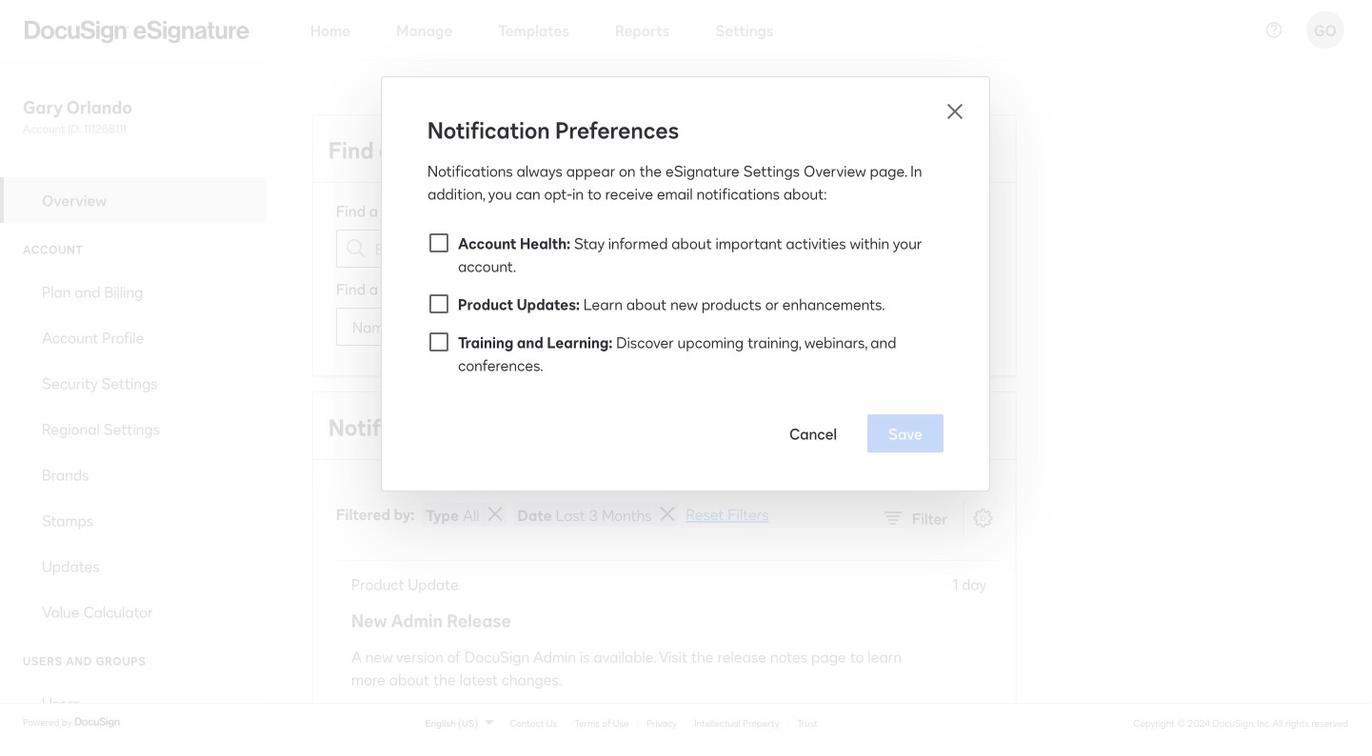 Task type: describe. For each thing, give the bounding box(es) containing it.
docusign admin image
[[25, 20, 250, 43]]

account element
[[0, 269, 267, 635]]

docusign image
[[74, 715, 122, 730]]



Task type: vqa. For each thing, say whether or not it's contained in the screenshot.
account 'element'
yes



Task type: locate. For each thing, give the bounding box(es) containing it.
Enter keyword text field
[[375, 231, 564, 267]]

Enter name text field
[[425, 309, 601, 345]]



